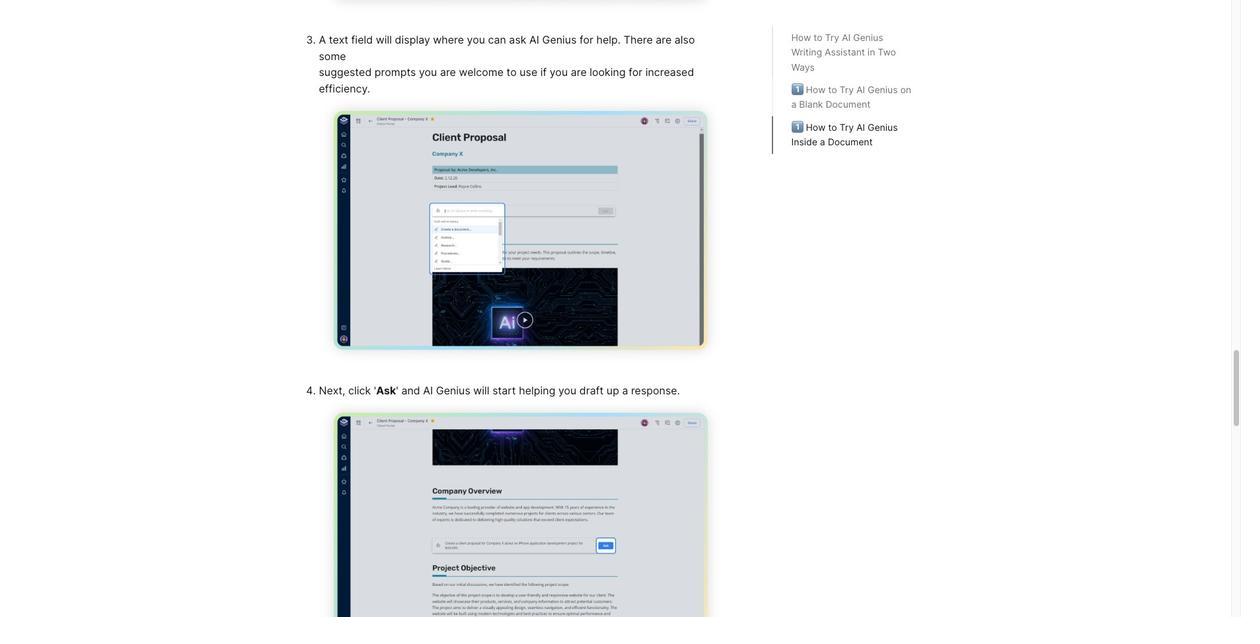 Task type: describe. For each thing, give the bounding box(es) containing it.
ai inside 1️⃣ how to try ai genius on a blank document
[[856, 84, 865, 95]]

start
[[492, 384, 516, 397]]

genius inside how to try ai genius writing assistant in two ways
[[853, 32, 883, 43]]

response.
[[631, 384, 680, 397]]

ai right and on the bottom left of the page
[[423, 384, 433, 397]]

0 horizontal spatial for
[[580, 33, 593, 46]]

1️⃣ how to try ai genius on a blank document link
[[791, 83, 914, 112]]

genius inside "1️⃣ how to try ai genius inside a document"
[[868, 122, 898, 133]]

up
[[607, 384, 619, 397]]

if
[[540, 65, 547, 79]]

suggested
[[319, 65, 372, 79]]

ask
[[376, 384, 396, 397]]

a for document
[[820, 136, 825, 148]]

field
[[351, 33, 373, 46]]

welcome
[[459, 65, 504, 79]]

text
[[329, 33, 348, 46]]

also
[[675, 33, 695, 46]]

and
[[401, 384, 420, 397]]

how to try ai genius writing assistant in two ways link
[[791, 30, 914, 75]]

genius inside 1️⃣ how to try ai genius on a blank document
[[868, 84, 898, 95]]

ai inside "1️⃣ how to try ai genius inside a document"
[[856, 122, 865, 133]]

ask
[[509, 33, 526, 46]]

1 horizontal spatial will
[[473, 384, 489, 397]]

a text field will display where you can ask ai genius for help. there are also some suggested prompts you are welcome to use if you are looking for increased efficiency.
[[319, 33, 698, 95]]

2 horizontal spatial are
[[656, 33, 672, 46]]

to inside a text field will display where you can ask ai genius for help. there are also some suggested prompts you are welcome to use if you are looking for increased efficiency.
[[507, 65, 517, 79]]

looking
[[590, 65, 626, 79]]

assistant
[[825, 47, 865, 58]]

two
[[878, 47, 896, 58]]

can
[[488, 33, 506, 46]]

how inside how to try ai genius writing assistant in two ways
[[791, 32, 811, 43]]

helping
[[519, 384, 555, 397]]

try inside how to try ai genius writing assistant in two ways
[[825, 32, 839, 43]]

1 horizontal spatial are
[[571, 65, 587, 79]]

try for blank
[[840, 84, 854, 95]]

efficiency.
[[319, 82, 370, 95]]

1️⃣ how to try ai genius inside a document
[[791, 122, 898, 148]]

how for 1️⃣ how to try ai genius on a blank document
[[806, 84, 826, 95]]

1 vertical spatial for
[[629, 65, 642, 79]]

there
[[624, 33, 653, 46]]



Task type: locate. For each thing, give the bounding box(es) containing it.
for
[[580, 33, 593, 46], [629, 65, 642, 79]]

next,
[[319, 384, 345, 397]]

2 vertical spatial how
[[806, 122, 826, 133]]

genius left on
[[868, 84, 898, 95]]

1️⃣ for 1️⃣ how to try ai genius on a blank document
[[791, 84, 803, 95]]

next, click ' ask ' and ai genius will start helping you draft up a response.
[[319, 384, 680, 397]]

1 1️⃣ from the top
[[791, 84, 803, 95]]

1 vertical spatial how
[[806, 84, 826, 95]]

2 vertical spatial try
[[840, 122, 854, 133]]

' left and on the bottom left of the page
[[396, 384, 398, 397]]

to down 1️⃣ how to try ai genius on a blank document
[[828, 122, 837, 133]]

1 horizontal spatial '
[[396, 384, 398, 397]]

some
[[319, 49, 346, 63]]

1️⃣ up 'inside' at top
[[791, 122, 803, 133]]

how inside 1️⃣ how to try ai genius on a blank document
[[806, 84, 826, 95]]

1 vertical spatial will
[[473, 384, 489, 397]]

how for 1️⃣ how to try ai genius inside a document
[[806, 122, 826, 133]]

ai down 1️⃣ how to try ai genius on a blank document link
[[856, 122, 865, 133]]

writing
[[791, 47, 822, 58]]

click
[[348, 384, 371, 397]]

genius inside a text field will display where you can ask ai genius for help. there are also some suggested prompts you are welcome to use if you are looking for increased efficiency.
[[542, 33, 577, 46]]

are
[[656, 33, 672, 46], [440, 65, 456, 79], [571, 65, 587, 79]]

are left looking
[[571, 65, 587, 79]]

you left can
[[467, 33, 485, 46]]

are left also
[[656, 33, 672, 46]]

0 vertical spatial will
[[376, 33, 392, 46]]

ai inside a text field will display where you can ask ai genius for help. there are also some suggested prompts you are welcome to use if you are looking for increased efficiency.
[[529, 33, 539, 46]]

0 horizontal spatial a
[[622, 384, 628, 397]]

try down how to try ai genius writing assistant in two ways link on the top right
[[840, 84, 854, 95]]

genius down 1️⃣ how to try ai genius on a blank document link
[[868, 122, 898, 133]]

where
[[433, 33, 464, 46]]

0 vertical spatial a
[[791, 99, 797, 110]]

ai down how to try ai genius writing assistant in two ways link on the top right
[[856, 84, 865, 95]]

a
[[791, 99, 797, 110], [820, 136, 825, 148], [622, 384, 628, 397]]

you left draft
[[558, 384, 576, 397]]

document inside 1️⃣ how to try ai genius on a blank document
[[826, 99, 871, 110]]

use
[[520, 65, 537, 79]]

for right looking
[[629, 65, 642, 79]]

try inside "1️⃣ how to try ai genius inside a document"
[[840, 122, 854, 133]]

0 horizontal spatial will
[[376, 33, 392, 46]]

1 horizontal spatial a
[[791, 99, 797, 110]]

help.
[[596, 33, 621, 46]]

1 vertical spatial a
[[820, 136, 825, 148]]

to inside "1️⃣ how to try ai genius inside a document"
[[828, 122, 837, 133]]

document down 1️⃣ how to try ai genius on a blank document link
[[828, 136, 873, 148]]

ai
[[842, 32, 851, 43], [529, 33, 539, 46], [856, 84, 865, 95], [856, 122, 865, 133], [423, 384, 433, 397]]

document
[[826, 99, 871, 110], [828, 136, 873, 148]]

will left start at the left bottom
[[473, 384, 489, 397]]

ai inside how to try ai genius writing assistant in two ways
[[842, 32, 851, 43]]

1 ' from the left
[[374, 384, 376, 397]]

0 horizontal spatial '
[[374, 384, 376, 397]]

0 horizontal spatial are
[[440, 65, 456, 79]]

1 vertical spatial document
[[828, 136, 873, 148]]

try
[[825, 32, 839, 43], [840, 84, 854, 95], [840, 122, 854, 133]]

to up writing
[[814, 32, 823, 43]]

1️⃣ for 1️⃣ how to try ai genius inside a document
[[791, 122, 803, 133]]

to down how to try ai genius writing assistant in two ways on the top
[[828, 84, 837, 95]]

display
[[395, 33, 430, 46]]

try up assistant
[[825, 32, 839, 43]]

2 vertical spatial a
[[622, 384, 628, 397]]

1 horizontal spatial for
[[629, 65, 642, 79]]

for left help.
[[580, 33, 593, 46]]

a inside "1️⃣ how to try ai genius inside a document"
[[820, 136, 825, 148]]

0 vertical spatial document
[[826, 99, 871, 110]]

document inside "1️⃣ how to try ai genius inside a document"
[[828, 136, 873, 148]]

0 vertical spatial 1️⃣
[[791, 84, 803, 95]]

how inside "1️⃣ how to try ai genius inside a document"
[[806, 122, 826, 133]]

genius up if
[[542, 33, 577, 46]]

are down where
[[440, 65, 456, 79]]

0 vertical spatial try
[[825, 32, 839, 43]]

will
[[376, 33, 392, 46], [473, 384, 489, 397]]

in
[[868, 47, 875, 58]]

genius right and on the bottom left of the page
[[436, 384, 470, 397]]

try inside 1️⃣ how to try ai genius on a blank document
[[840, 84, 854, 95]]

to inside 1️⃣ how to try ai genius on a blank document
[[828, 84, 837, 95]]

try down 1️⃣ how to try ai genius on a blank document link
[[840, 122, 854, 133]]

how to try ai genius writing assistant in two ways
[[791, 32, 896, 73]]

to inside how to try ai genius writing assistant in two ways
[[814, 32, 823, 43]]

how up 'inside' at top
[[806, 122, 826, 133]]

inside
[[791, 136, 817, 148]]

1️⃣ how to try ai genius on a blank document
[[791, 84, 911, 110]]

blank
[[799, 99, 823, 110]]

2 horizontal spatial a
[[820, 136, 825, 148]]

1 vertical spatial try
[[840, 84, 854, 95]]

1️⃣ inside 1️⃣ how to try ai genius on a blank document
[[791, 84, 803, 95]]

2 1️⃣ from the top
[[791, 122, 803, 133]]

increased
[[645, 65, 694, 79]]

0 vertical spatial how
[[791, 32, 811, 43]]

genius up in
[[853, 32, 883, 43]]

ai up assistant
[[842, 32, 851, 43]]

how
[[791, 32, 811, 43], [806, 84, 826, 95], [806, 122, 826, 133]]

1️⃣ inside "1️⃣ how to try ai genius inside a document"
[[791, 122, 803, 133]]

will inside a text field will display where you can ask ai genius for help. there are also some suggested prompts you are welcome to use if you are looking for increased efficiency.
[[376, 33, 392, 46]]

you right prompts
[[419, 65, 437, 79]]

0 vertical spatial for
[[580, 33, 593, 46]]

on
[[900, 84, 911, 95]]

a right 'inside' at top
[[820, 136, 825, 148]]

2 ' from the left
[[396, 384, 398, 397]]

a left blank
[[791, 99, 797, 110]]

ways
[[791, 61, 815, 73]]

to left use
[[507, 65, 517, 79]]

' right click on the left bottom
[[374, 384, 376, 397]]

will right the field
[[376, 33, 392, 46]]

'
[[374, 384, 376, 397], [396, 384, 398, 397]]

a right up
[[622, 384, 628, 397]]

you
[[467, 33, 485, 46], [419, 65, 437, 79], [550, 65, 568, 79], [558, 384, 576, 397]]

a for blank
[[791, 99, 797, 110]]

a inside 1️⃣ how to try ai genius on a blank document
[[791, 99, 797, 110]]

1️⃣ how to try ai genius inside a document link
[[791, 120, 914, 150]]

document up "1️⃣ how to try ai genius inside a document"
[[826, 99, 871, 110]]

1️⃣ up blank
[[791, 84, 803, 95]]

how up writing
[[791, 32, 811, 43]]

genius
[[853, 32, 883, 43], [542, 33, 577, 46], [868, 84, 898, 95], [868, 122, 898, 133], [436, 384, 470, 397]]

ai right ask
[[529, 33, 539, 46]]

to
[[814, 32, 823, 43], [507, 65, 517, 79], [828, 84, 837, 95], [828, 122, 837, 133]]

a
[[319, 33, 326, 46]]

1️⃣
[[791, 84, 803, 95], [791, 122, 803, 133]]

prompts
[[375, 65, 416, 79]]

you right if
[[550, 65, 568, 79]]

try for document
[[840, 122, 854, 133]]

how up blank
[[806, 84, 826, 95]]

draft
[[579, 384, 604, 397]]

1 vertical spatial 1️⃣
[[791, 122, 803, 133]]



Task type: vqa. For each thing, say whether or not it's contained in the screenshot.
middle a
yes



